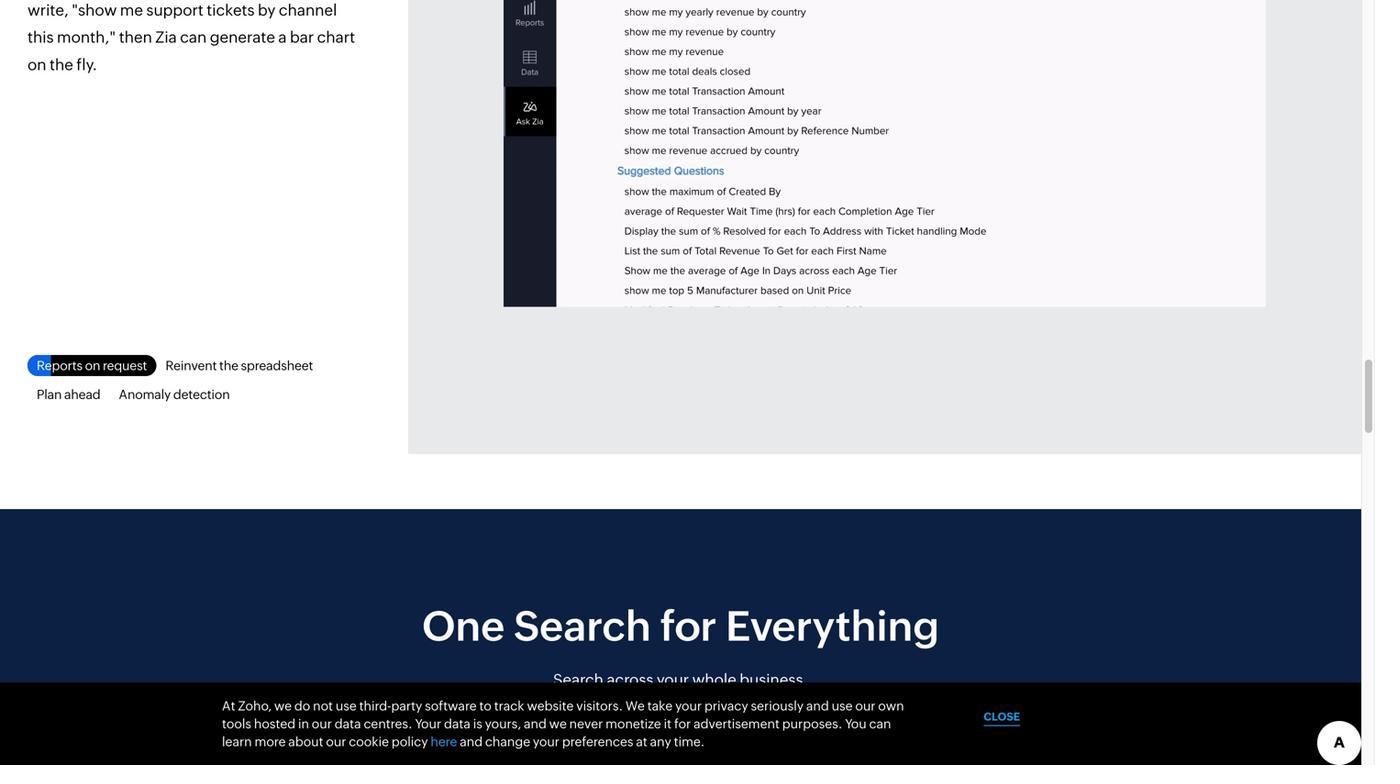 Task type: locate. For each thing, give the bounding box(es) containing it.
reinvent the spreadsheet
[[165, 358, 313, 373]]

our up you
[[856, 699, 876, 713]]

yours,
[[485, 717, 521, 731]]

for up search across your whole business.
[[660, 603, 717, 650]]

it
[[664, 717, 672, 731]]

0 vertical spatial and
[[807, 699, 829, 713]]

2 vertical spatial your
[[533, 735, 560, 749]]

advertisement
[[694, 717, 780, 731]]

use right not
[[336, 699, 357, 713]]

2 vertical spatial our
[[326, 735, 346, 749]]

2 horizontal spatial and
[[807, 699, 829, 713]]

time.
[[674, 735, 705, 749]]

we
[[274, 699, 292, 713], [549, 717, 567, 731]]

any
[[650, 735, 672, 749]]

ahead
[[64, 387, 101, 402]]

never
[[570, 717, 603, 731]]

at zoho, we do not use third-party software to track website visitors. we take your privacy seriously and use our own tools hosted in our data centres. your data is yours, and we never monetize it for advertisement purposes. you can learn more about our cookie policy
[[222, 699, 904, 749]]

1 vertical spatial for
[[674, 717, 691, 731]]

1 vertical spatial and
[[524, 717, 547, 731]]

search across your whole business.
[[553, 671, 809, 689]]

here link
[[431, 735, 457, 749]]

0 vertical spatial our
[[856, 699, 876, 713]]

reinvent
[[165, 358, 217, 373]]

not
[[313, 699, 333, 713]]

reports
[[37, 358, 83, 373]]

centres.
[[364, 717, 413, 731]]

0 horizontal spatial and
[[460, 735, 483, 749]]

for
[[660, 603, 717, 650], [674, 717, 691, 731]]

your down website
[[533, 735, 560, 749]]

your down search across your whole business.
[[675, 699, 702, 713]]

and down is
[[460, 735, 483, 749]]

1 horizontal spatial data
[[444, 717, 471, 731]]

we down website
[[549, 717, 567, 731]]

own
[[878, 699, 904, 713]]

and down website
[[524, 717, 547, 731]]

data down software
[[444, 717, 471, 731]]

our down not
[[312, 717, 332, 731]]

1 vertical spatial our
[[312, 717, 332, 731]]

more
[[255, 735, 286, 749]]

learn
[[222, 735, 252, 749]]

our
[[856, 699, 876, 713], [312, 717, 332, 731], [326, 735, 346, 749]]

1 vertical spatial we
[[549, 717, 567, 731]]

data
[[335, 717, 361, 731], [444, 717, 471, 731]]

visitors.
[[577, 699, 623, 713]]

monetize
[[606, 717, 661, 731]]

search
[[514, 603, 651, 650], [553, 671, 604, 689]]

take
[[648, 699, 673, 713]]

2 data from the left
[[444, 717, 471, 731]]

1 data from the left
[[335, 717, 361, 731]]

use
[[336, 699, 357, 713], [832, 699, 853, 713]]

here
[[431, 735, 457, 749]]

detection
[[173, 387, 230, 402]]

0 horizontal spatial we
[[274, 699, 292, 713]]

third-
[[359, 699, 391, 713]]

1 vertical spatial search
[[553, 671, 604, 689]]

2 use from the left
[[832, 699, 853, 713]]

about
[[288, 735, 323, 749]]

in
[[298, 717, 309, 731]]

anomaly
[[119, 387, 171, 402]]

0 vertical spatial for
[[660, 603, 717, 650]]

and
[[807, 699, 829, 713], [524, 717, 547, 731], [460, 735, 483, 749]]

for inside at zoho, we do not use third-party software to track website visitors. we take your privacy seriously and use our own tools hosted in our data centres. your data is yours, and we never monetize it for advertisement purposes. you can learn more about our cookie policy
[[674, 717, 691, 731]]

0 horizontal spatial use
[[336, 699, 357, 713]]

0 vertical spatial your
[[657, 671, 689, 689]]

your up take in the bottom of the page
[[657, 671, 689, 689]]

and up the purposes.
[[807, 699, 829, 713]]

we left do
[[274, 699, 292, 713]]

across
[[607, 671, 654, 689]]

search up across
[[514, 603, 651, 650]]

tools
[[222, 717, 251, 731]]

1 vertical spatial your
[[675, 699, 702, 713]]

search up visitors.
[[553, 671, 604, 689]]

your
[[415, 717, 442, 731]]

anomaly detection
[[119, 387, 230, 402]]

use up you
[[832, 699, 853, 713]]

your
[[657, 671, 689, 689], [675, 699, 702, 713], [533, 735, 560, 749]]

0 vertical spatial we
[[274, 699, 292, 713]]

website
[[527, 699, 574, 713]]

zoho,
[[238, 699, 272, 713]]

0 horizontal spatial data
[[335, 717, 361, 731]]

do
[[294, 699, 310, 713]]

plan ahead
[[37, 387, 101, 402]]

2 vertical spatial and
[[460, 735, 483, 749]]

for right it
[[674, 717, 691, 731]]

data up cookie
[[335, 717, 361, 731]]

our right about
[[326, 735, 346, 749]]

1 horizontal spatial use
[[832, 699, 853, 713]]

hosted
[[254, 717, 296, 731]]

on
[[85, 358, 100, 373]]

one
[[422, 603, 505, 650]]



Task type: vqa. For each thing, say whether or not it's contained in the screenshot.
right we
yes



Task type: describe. For each thing, give the bounding box(es) containing it.
close
[[984, 711, 1020, 723]]

privacy
[[705, 699, 748, 713]]

spreadsheet
[[241, 358, 313, 373]]

software
[[425, 699, 477, 713]]

can
[[869, 717, 891, 731]]

here and change your preferences at any time.
[[431, 735, 705, 749]]

preferences
[[562, 735, 634, 749]]

to
[[479, 699, 492, 713]]

business.
[[740, 671, 809, 689]]

seriously
[[751, 699, 804, 713]]

everything
[[726, 603, 940, 650]]

one search for everything
[[422, 603, 940, 650]]

whole
[[692, 671, 737, 689]]

1 horizontal spatial we
[[549, 717, 567, 731]]

is
[[473, 717, 483, 731]]

we
[[626, 699, 645, 713]]

plan
[[37, 387, 62, 402]]

party
[[391, 699, 422, 713]]

reports on request
[[37, 358, 147, 373]]

purposes.
[[783, 717, 843, 731]]

track
[[494, 699, 525, 713]]

policy
[[392, 735, 428, 749]]

cookie
[[349, 735, 389, 749]]

you
[[845, 717, 867, 731]]

1 horizontal spatial and
[[524, 717, 547, 731]]

the
[[219, 358, 238, 373]]

1 use from the left
[[336, 699, 357, 713]]

0 vertical spatial search
[[514, 603, 651, 650]]

at
[[222, 699, 235, 713]]

request
[[103, 358, 147, 373]]

at
[[636, 735, 648, 749]]

change
[[485, 735, 530, 749]]

your inside at zoho, we do not use third-party software to track website visitors. we take your privacy seriously and use our own tools hosted in our data centres. your data is yours, and we never monetize it for advertisement purposes. you can learn more about our cookie policy
[[675, 699, 702, 713]]



